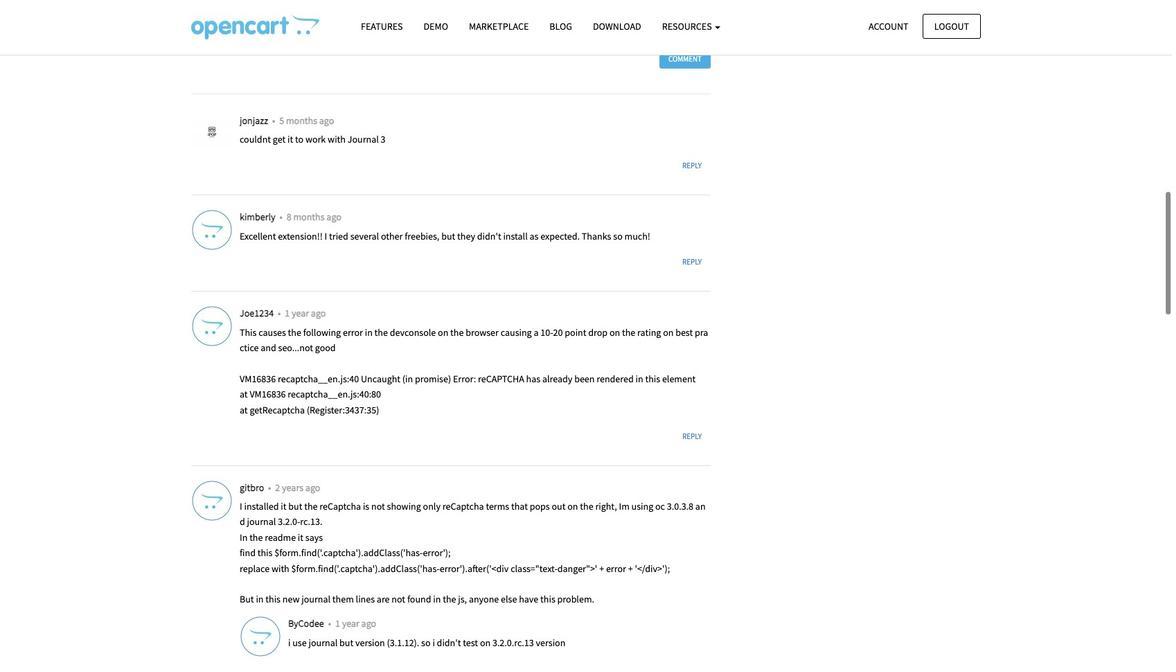 Task type: vqa. For each thing, say whether or not it's contained in the screenshot.
the rightmost but
yes



Task type: describe. For each thing, give the bounding box(es) containing it.
an
[[696, 501, 706, 513]]

1 horizontal spatial not
[[392, 594, 406, 606]]

but in this new journal them lines are not found in the js, anyone else have this problem.
[[240, 594, 595, 606]]

readme
[[265, 532, 296, 544]]

jonjazz image
[[191, 113, 233, 155]]

2
[[275, 482, 280, 494]]

causes
[[259, 326, 286, 339]]

this
[[240, 326, 257, 339]]

have
[[519, 594, 539, 606]]

reply button for much!
[[674, 253, 711, 272]]

on left the best
[[664, 326, 674, 339]]

'</div>');
[[635, 563, 671, 575]]

blog
[[550, 20, 573, 33]]

on right the test
[[480, 637, 491, 649]]

new
[[283, 594, 300, 606]]

as
[[530, 230, 539, 242]]

2 horizontal spatial it
[[298, 532, 304, 544]]

0 vertical spatial i
[[325, 230, 327, 242]]

kimberly
[[240, 211, 278, 223]]

out
[[552, 501, 566, 513]]

resources
[[663, 20, 714, 33]]

extension!!
[[278, 230, 323, 242]]

1 at from the top
[[240, 389, 248, 401]]

but for recaptcha
[[289, 501, 303, 513]]

on right devconsole
[[438, 326, 449, 339]]

download link
[[583, 15, 652, 39]]

1 version from the left
[[356, 637, 385, 649]]

this left new
[[266, 594, 281, 606]]

ago for gitbro
[[306, 482, 321, 494]]

comment
[[669, 54, 702, 64]]

several
[[351, 230, 379, 242]]

1 vertical spatial vm16836
[[250, 389, 286, 401]]

in
[[240, 532, 248, 544]]

features
[[361, 20, 403, 33]]

1 for journal
[[335, 618, 340, 630]]

20
[[554, 326, 563, 339]]

kimberly image
[[191, 209, 233, 251]]

2 years ago
[[275, 482, 321, 494]]

1 i from the left
[[288, 637, 291, 649]]

2 recaptcha from the left
[[443, 501, 484, 513]]

0 horizontal spatial so
[[422, 637, 431, 649]]

demo
[[424, 20, 449, 33]]

class="text-
[[511, 563, 558, 575]]

to
[[295, 133, 304, 146]]

jonjazz
[[240, 114, 270, 127]]

getrecaptcha
[[250, 404, 305, 417]]

download
[[593, 20, 642, 33]]

ago for kimberly
[[327, 211, 342, 223]]

d
[[240, 516, 245, 529]]

error inside i installed it but the recaptcha is not showing only recaptcha terms that pops out on the right, im using oc 3.0.3.8 an d journal 3.2.0-rc.13. in the readme it says find this $form.find('.captcha').addclass('has-error'); replace with $form.find('.captcha').addclass('has-error').after('<div class="text-danger">' + error + '</div>');
[[607, 563, 627, 575]]

comment button
[[660, 49, 711, 69]]

logout link
[[923, 14, 982, 39]]

lines
[[356, 594, 375, 606]]

anyone
[[469, 594, 499, 606]]

but for (3.1.12).
[[340, 637, 354, 649]]

0 vertical spatial vm16836
[[240, 373, 276, 385]]

blog link
[[540, 15, 583, 39]]

use
[[293, 637, 307, 649]]

1 + from the left
[[600, 563, 605, 575]]

are
[[377, 594, 390, 606]]

ctice
[[240, 342, 259, 354]]

much!
[[625, 230, 651, 242]]

0 horizontal spatial didn't
[[437, 637, 461, 649]]

a
[[534, 326, 539, 339]]

uncaught
[[361, 373, 401, 385]]

this inside i installed it but the recaptcha is not showing only recaptcha terms that pops out on the right, im using oc 3.0.3.8 an d journal 3.2.0-rc.13. in the readme it says find this $form.find('.captcha').addclass('has-error'); replace with $form.find('.captcha').addclass('has-error').after('<div class="text-danger">' + error + '</div>');
[[258, 547, 273, 560]]

journal
[[348, 133, 379, 146]]

1 year ago for but
[[335, 618, 377, 630]]

reply for point
[[683, 432, 702, 441]]

2 horizontal spatial but
[[442, 230, 456, 242]]

ago for bycodee
[[362, 618, 377, 630]]

bycodee
[[288, 618, 326, 630]]

oc
[[656, 501, 666, 513]]

1 horizontal spatial with
[[328, 133, 346, 146]]

not inside i installed it but the recaptcha is not showing only recaptcha terms that pops out on the right, im using oc 3.0.3.8 an d journal 3.2.0-rc.13. in the readme it says find this $form.find('.captcha').addclass('has-error'); replace with $form.find('.captcha').addclass('has-error').after('<div class="text-danger">' + error + '</div>');
[[372, 501, 385, 513]]

the left devconsole
[[375, 326, 388, 339]]

couldnt
[[240, 133, 271, 146]]

seo...not
[[278, 342, 313, 354]]

1 year ago for following
[[285, 307, 326, 320]]

the left right, on the right of page
[[580, 501, 594, 513]]

couldnt get it to work with journal 3
[[240, 133, 386, 146]]

work
[[306, 133, 326, 146]]

following
[[303, 326, 341, 339]]

8
[[287, 211, 292, 223]]

year for but
[[342, 618, 360, 630]]

says
[[306, 532, 323, 544]]

(register:3437:35)
[[307, 404, 379, 417]]

freebies,
[[405, 230, 440, 242]]

they
[[458, 230, 476, 242]]

features link
[[351, 15, 414, 39]]

i inside i installed it but the recaptcha is not showing only recaptcha terms that pops out on the right, im using oc 3.0.3.8 an d journal 3.2.0-rc.13. in the readme it says find this $form.find('.captcha').addclass('has-error'); replace with $form.find('.captcha').addclass('has-error').after('<div class="text-danger">' + error + '</div>');
[[240, 501, 242, 513]]

but
[[240, 594, 254, 606]]

in right but
[[256, 594, 264, 606]]

been
[[575, 373, 595, 385]]

(in
[[403, 373, 413, 385]]

marketplace link
[[459, 15, 540, 39]]

this right have
[[541, 594, 556, 606]]

ago for joe1234
[[311, 307, 326, 320]]

joe1234 image
[[191, 306, 233, 348]]

devconsole
[[390, 326, 436, 339]]

rendered
[[597, 373, 634, 385]]

i use journal but version (3.1.12). so i didn't test on 3.2.0.rc.13 version
[[288, 637, 566, 649]]

drop
[[589, 326, 608, 339]]

1 vertical spatial journal
[[302, 594, 331, 606]]

recaptcha
[[478, 373, 525, 385]]

has
[[527, 373, 541, 385]]

the left js,
[[443, 594, 456, 606]]

im
[[619, 501, 630, 513]]

good
[[315, 342, 336, 354]]



Task type: locate. For each thing, give the bounding box(es) containing it.
not right is
[[372, 501, 385, 513]]

1 vertical spatial error
[[607, 563, 627, 575]]

2 vertical spatial it
[[298, 532, 304, 544]]

1 vertical spatial 1
[[335, 618, 340, 630]]

so left much!
[[614, 230, 623, 242]]

10-
[[541, 326, 554, 339]]

1 vertical spatial didn't
[[437, 637, 461, 649]]

2 vertical spatial but
[[340, 637, 354, 649]]

0 vertical spatial reply
[[683, 161, 702, 171]]

1 horizontal spatial but
[[340, 637, 354, 649]]

logout
[[935, 20, 970, 32]]

0 vertical spatial $form.find('.captcha').addclass('has-
[[275, 547, 423, 560]]

1 year ago
[[285, 307, 326, 320], [335, 618, 377, 630]]

1 vertical spatial reply button
[[674, 253, 711, 272]]

0 vertical spatial journal
[[247, 516, 276, 529]]

recaptcha right only
[[443, 501, 484, 513]]

but left they
[[442, 230, 456, 242]]

months for it
[[286, 114, 318, 127]]

it left to
[[288, 133, 293, 146]]

year
[[292, 307, 309, 320], [342, 618, 360, 630]]

1 vertical spatial it
[[281, 501, 287, 513]]

0 vertical spatial 1
[[285, 307, 290, 320]]

0 horizontal spatial it
[[281, 501, 287, 513]]

1 vertical spatial months
[[294, 211, 325, 223]]

0 horizontal spatial but
[[289, 501, 303, 513]]

year up following at the left
[[292, 307, 309, 320]]

0 horizontal spatial i
[[240, 501, 242, 513]]

expected.
[[541, 230, 580, 242]]

error');
[[423, 547, 451, 560]]

1 vertical spatial 1 year ago
[[335, 618, 377, 630]]

recaptcha__en.js:40:80
[[288, 389, 381, 401]]

months right 8
[[294, 211, 325, 223]]

this inside vm16836 recaptcha__en.js:40 uncaught (in promise) error: recaptcha has already been rendered in this element at vm16836 recaptcha__en.js:40:80 at getrecaptcha (register:3437:35)
[[646, 373, 661, 385]]

0 horizontal spatial 1 year ago
[[285, 307, 326, 320]]

ago up following at the left
[[311, 307, 326, 320]]

demo link
[[414, 15, 459, 39]]

ago down lines
[[362, 618, 377, 630]]

didn't left the test
[[437, 637, 461, 649]]

1 reply from the top
[[683, 161, 702, 171]]

0 vertical spatial so
[[614, 230, 623, 242]]

error inside this causes the following error in the devconsole on the browser causing a 10-20 point drop on the rating on best pra ctice and seo...not good
[[343, 326, 363, 339]]

at
[[240, 389, 248, 401], [240, 404, 248, 417]]

3.0.3.8
[[667, 501, 694, 513]]

version left (3.1.12).
[[356, 637, 385, 649]]

1 vertical spatial so
[[422, 637, 431, 649]]

months up to
[[286, 114, 318, 127]]

1 year ago up following at the left
[[285, 307, 326, 320]]

journal down installed
[[247, 516, 276, 529]]

marketplace
[[469, 20, 529, 33]]

this left element on the bottom of page
[[646, 373, 661, 385]]

0 vertical spatial with
[[328, 133, 346, 146]]

test
[[463, 637, 478, 649]]

at left getrecaptcha
[[240, 404, 248, 417]]

the up seo...not
[[288, 326, 302, 339]]

0 horizontal spatial error
[[343, 326, 363, 339]]

the up rc.13.
[[304, 501, 318, 513]]

reply for much!
[[683, 258, 702, 267]]

with right work
[[328, 133, 346, 146]]

1 horizontal spatial +
[[629, 563, 633, 575]]

0 vertical spatial it
[[288, 133, 293, 146]]

so
[[614, 230, 623, 242], [422, 637, 431, 649]]

bycodee image
[[240, 617, 281, 658]]

thanks
[[582, 230, 612, 242]]

journal
[[247, 516, 276, 529], [302, 594, 331, 606], [309, 637, 338, 649]]

element
[[663, 373, 696, 385]]

5 months ago
[[280, 114, 334, 127]]

1 vertical spatial with
[[272, 563, 290, 575]]

2 vertical spatial journal
[[309, 637, 338, 649]]

$form.find('.captcha').addclass('has- down says
[[275, 547, 423, 560]]

8 months ago
[[287, 211, 342, 223]]

but inside i installed it but the recaptcha is not showing only recaptcha terms that pops out on the right, im using oc 3.0.3.8 an d journal 3.2.0-rc.13. in the readme it says find this $form.find('.captcha').addclass('has-error'); replace with $form.find('.captcha').addclass('has-error').after('<div class="text-danger">' + error + '</div>');
[[289, 501, 303, 513]]

2 at from the top
[[240, 404, 248, 417]]

get
[[273, 133, 286, 146]]

found
[[408, 594, 432, 606]]

in right rendered
[[636, 373, 644, 385]]

0 vertical spatial 1 year ago
[[285, 307, 326, 320]]

Write your comment here... text field
[[244, 0, 711, 35]]

ago right years
[[306, 482, 321, 494]]

journal inside i installed it but the recaptcha is not showing only recaptcha terms that pops out on the right, im using oc 3.0.3.8 an d journal 3.2.0-rc.13. in the readme it says find this $form.find('.captcha').addclass('has-error'); replace with $form.find('.captcha').addclass('has-error').after('<div class="text-danger">' + error + '</div>');
[[247, 516, 276, 529]]

0 horizontal spatial year
[[292, 307, 309, 320]]

it for to
[[288, 133, 293, 146]]

in inside vm16836 recaptcha__en.js:40 uncaught (in promise) error: recaptcha has already been rendered in this element at vm16836 recaptcha__en.js:40:80 at getrecaptcha (register:3437:35)
[[636, 373, 644, 385]]

1 horizontal spatial so
[[614, 230, 623, 242]]

0 vertical spatial year
[[292, 307, 309, 320]]

with inside i installed it but the recaptcha is not showing only recaptcha terms that pops out on the right, im using oc 3.0.3.8 an d journal 3.2.0-rc.13. in the readme it says find this $form.find('.captcha').addclass('has-error'); replace with $form.find('.captcha').addclass('has-error').after('<div class="text-danger">' + error + '</div>');
[[272, 563, 290, 575]]

i right (3.1.12).
[[433, 637, 435, 649]]

vm16836 down "ctice"
[[240, 373, 276, 385]]

but down them
[[340, 637, 354, 649]]

it up 3.2.0-
[[281, 501, 287, 513]]

2 reply from the top
[[683, 258, 702, 267]]

1
[[285, 307, 290, 320], [335, 618, 340, 630]]

1 for the
[[285, 307, 290, 320]]

+ right 'danger">''
[[600, 563, 605, 575]]

3
[[381, 133, 386, 146]]

not right the are
[[392, 594, 406, 606]]

resources link
[[652, 15, 732, 39]]

1 vertical spatial at
[[240, 404, 248, 417]]

js,
[[458, 594, 467, 606]]

other
[[381, 230, 403, 242]]

1 vertical spatial but
[[289, 501, 303, 513]]

vm16836 up getrecaptcha
[[250, 389, 286, 401]]

it for but
[[281, 501, 287, 513]]

the right "in" at the left bottom
[[250, 532, 263, 544]]

this right find
[[258, 547, 273, 560]]

months
[[286, 114, 318, 127], [294, 211, 325, 223]]

1 horizontal spatial didn't
[[477, 230, 502, 242]]

recaptcha left is
[[320, 501, 361, 513]]

+
[[600, 563, 605, 575], [629, 563, 633, 575]]

excellent extension!! i tried several other freebies, but they didn't install as expected. thanks so much!
[[240, 230, 651, 242]]

0 vertical spatial but
[[442, 230, 456, 242]]

vm16836 recaptcha__en.js:40 uncaught (in promise) error: recaptcha has already been rendered in this element at vm16836 recaptcha__en.js:40:80 at getrecaptcha (register:3437:35)
[[240, 373, 696, 417]]

i
[[325, 230, 327, 242], [240, 501, 242, 513]]

ago for jonjazz
[[319, 114, 334, 127]]

find
[[240, 547, 256, 560]]

3 reply from the top
[[683, 432, 702, 441]]

the left rating
[[623, 326, 636, 339]]

best
[[676, 326, 693, 339]]

i left tried
[[325, 230, 327, 242]]

the left browser
[[451, 326, 464, 339]]

this
[[646, 373, 661, 385], [258, 547, 273, 560], [266, 594, 281, 606], [541, 594, 556, 606]]

reply button
[[674, 156, 711, 176], [674, 253, 711, 272], [674, 427, 711, 447]]

0 horizontal spatial version
[[356, 637, 385, 649]]

it left says
[[298, 532, 304, 544]]

1 horizontal spatial 1 year ago
[[335, 618, 377, 630]]

0 horizontal spatial recaptcha
[[320, 501, 361, 513]]

with right replace
[[272, 563, 290, 575]]

0 vertical spatial months
[[286, 114, 318, 127]]

using
[[632, 501, 654, 513]]

year for following
[[292, 307, 309, 320]]

2 i from the left
[[433, 637, 435, 649]]

1 up causes
[[285, 307, 290, 320]]

didn't right they
[[477, 230, 502, 242]]

0 horizontal spatial 1
[[285, 307, 290, 320]]

account link
[[858, 14, 921, 39]]

on right drop
[[610, 326, 621, 339]]

2 vertical spatial reply
[[683, 432, 702, 441]]

version right 3.2.0.rc.13
[[536, 637, 566, 649]]

at down "ctice"
[[240, 389, 248, 401]]

rc.13.
[[300, 516, 323, 529]]

1 horizontal spatial it
[[288, 133, 293, 146]]

recaptcha__en.js:40
[[278, 373, 359, 385]]

year down them
[[342, 618, 360, 630]]

1 year ago down lines
[[335, 618, 377, 630]]

account
[[869, 20, 909, 32]]

error').after('<div
[[440, 563, 509, 575]]

error:
[[453, 373, 476, 385]]

2 + from the left
[[629, 563, 633, 575]]

excellent
[[240, 230, 276, 242]]

pops
[[530, 501, 550, 513]]

1 horizontal spatial year
[[342, 618, 360, 630]]

them
[[333, 594, 354, 606]]

i left use
[[288, 637, 291, 649]]

2 vertical spatial reply button
[[674, 427, 711, 447]]

reply button for point
[[674, 427, 711, 447]]

1 vertical spatial year
[[342, 618, 360, 630]]

1 horizontal spatial recaptcha
[[443, 501, 484, 513]]

causing
[[501, 326, 532, 339]]

1 vertical spatial $form.find('.captcha').addclass('has-
[[292, 563, 440, 575]]

is
[[363, 501, 370, 513]]

in right found
[[433, 594, 441, 606]]

journal right use
[[309, 637, 338, 649]]

on right out
[[568, 501, 579, 513]]

0 vertical spatial not
[[372, 501, 385, 513]]

1 horizontal spatial 1
[[335, 618, 340, 630]]

this causes the following error in the devconsole on the browser causing a 10-20 point drop on the rating on best pra ctice and seo...not good
[[240, 326, 709, 354]]

2 reply button from the top
[[674, 253, 711, 272]]

1 horizontal spatial error
[[607, 563, 627, 575]]

vm16836
[[240, 373, 276, 385], [250, 389, 286, 401]]

1 vertical spatial i
[[240, 501, 242, 513]]

3.2.0-
[[278, 516, 300, 529]]

not
[[372, 501, 385, 513], [392, 594, 406, 606]]

tried
[[329, 230, 349, 242]]

rating
[[638, 326, 662, 339]]

0 vertical spatial didn't
[[477, 230, 502, 242]]

error left '</div>');
[[607, 563, 627, 575]]

error right following at the left
[[343, 326, 363, 339]]

ago up work
[[319, 114, 334, 127]]

1 horizontal spatial version
[[536, 637, 566, 649]]

0 vertical spatial reply button
[[674, 156, 711, 176]]

3 reply button from the top
[[674, 427, 711, 447]]

1 horizontal spatial i
[[325, 230, 327, 242]]

and
[[261, 342, 276, 354]]

1 horizontal spatial i
[[433, 637, 435, 649]]

$form.find('.captcha').addclass('has-
[[275, 547, 423, 560], [292, 563, 440, 575]]

1 recaptcha from the left
[[320, 501, 361, 513]]

joe1234
[[240, 307, 276, 320]]

1 reply button from the top
[[674, 156, 711, 176]]

on inside i installed it but the recaptcha is not showing only recaptcha terms that pops out on the right, im using oc 3.0.3.8 an d journal 3.2.0-rc.13. in the readme it says find this $form.find('.captcha').addclass('has-error'); replace with $form.find('.captcha').addclass('has-error').after('<div class="text-danger">' + error + '</div>');
[[568, 501, 579, 513]]

on
[[438, 326, 449, 339], [610, 326, 621, 339], [664, 326, 674, 339], [568, 501, 579, 513], [480, 637, 491, 649]]

showing
[[387, 501, 421, 513]]

recaptcha
[[320, 501, 361, 513], [443, 501, 484, 513]]

0 horizontal spatial +
[[600, 563, 605, 575]]

0 vertical spatial error
[[343, 326, 363, 339]]

in left devconsole
[[365, 326, 373, 339]]

1 down them
[[335, 618, 340, 630]]

so right (3.1.12).
[[422, 637, 431, 649]]

0 vertical spatial at
[[240, 389, 248, 401]]

1 vertical spatial not
[[392, 594, 406, 606]]

but up 3.2.0-
[[289, 501, 303, 513]]

install
[[504, 230, 528, 242]]

years
[[282, 482, 304, 494]]

2 version from the left
[[536, 637, 566, 649]]

problem.
[[558, 594, 595, 606]]

in inside this causes the following error in the devconsole on the browser causing a 10-20 point drop on the rating on best pra ctice and seo...not good
[[365, 326, 373, 339]]

ago up tried
[[327, 211, 342, 223]]

$form.find('.captcha').addclass('has- up lines
[[292, 563, 440, 575]]

0 horizontal spatial with
[[272, 563, 290, 575]]

0 horizontal spatial not
[[372, 501, 385, 513]]

journal right new
[[302, 594, 331, 606]]

it
[[288, 133, 293, 146], [281, 501, 287, 513], [298, 532, 304, 544]]

0 horizontal spatial i
[[288, 637, 291, 649]]

already
[[543, 373, 573, 385]]

months for i
[[294, 211, 325, 223]]

point
[[565, 326, 587, 339]]

(3.1.12).
[[387, 637, 420, 649]]

opencart - google recaptcha v3 image
[[191, 15, 320, 40]]

1 vertical spatial reply
[[683, 258, 702, 267]]

only
[[423, 501, 441, 513]]

+ left '</div>');
[[629, 563, 633, 575]]

else
[[501, 594, 517, 606]]

i up d
[[240, 501, 242, 513]]

installed
[[244, 501, 279, 513]]

gitbro image
[[191, 480, 233, 522]]



